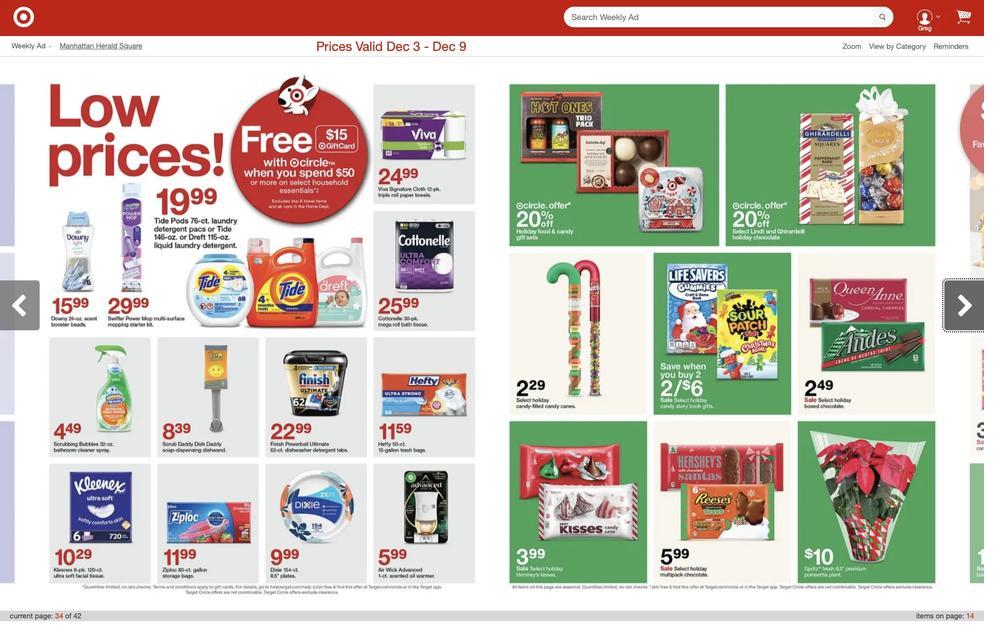 Task type: locate. For each thing, give the bounding box(es) containing it.
items
[[916, 612, 934, 620]]

1 horizontal spatial dec
[[432, 38, 456, 54]]

0 horizontal spatial page:
[[35, 612, 53, 620]]

page 36 image
[[952, 67, 984, 601]]

page: left the 34
[[35, 612, 53, 620]]

view your cart on target.com image
[[956, 10, 971, 24]]

manhattan herald square link
[[60, 41, 150, 51]]

go to target.com image
[[13, 6, 34, 27]]

9
[[459, 38, 466, 54]]

42
[[73, 612, 81, 620]]

square
[[119, 41, 142, 50]]

prices valid dec 3 - dec 9
[[316, 38, 466, 54]]

Search Weekly Ad search field
[[564, 6, 893, 28]]

of
[[65, 612, 71, 620]]

page:
[[35, 612, 53, 620], [946, 612, 964, 620]]

14
[[966, 612, 974, 620]]

1 dec from the left
[[386, 38, 410, 54]]

weekly
[[12, 41, 35, 50]]

1 horizontal spatial page:
[[946, 612, 964, 620]]

greg link
[[909, 0, 941, 33]]

dec right -
[[432, 38, 456, 54]]

prices
[[316, 38, 352, 54]]

0 horizontal spatial dec
[[386, 38, 410, 54]]

dec left 3
[[386, 38, 410, 54]]

2 page: from the left
[[946, 612, 964, 620]]

ad
[[37, 41, 46, 50]]

dec
[[386, 38, 410, 54], [432, 38, 456, 54]]

on
[[936, 612, 944, 620]]

-
[[424, 38, 429, 54]]

current page: 34 of 42
[[10, 612, 81, 620]]

page: left 14 at the bottom right
[[946, 612, 964, 620]]

2 dec from the left
[[432, 38, 456, 54]]

reminders
[[934, 41, 969, 50]]

page 33 image
[[0, 67, 32, 601]]

current
[[10, 612, 33, 620]]

zoom-in element
[[843, 41, 861, 50]]

form
[[564, 6, 893, 28]]



Task type: vqa. For each thing, say whether or not it's contained in the screenshot.
'view by category'
yes



Task type: describe. For each thing, give the bounding box(es) containing it.
3
[[413, 38, 420, 54]]

manhattan herald square
[[60, 41, 142, 50]]

items on page: 14
[[916, 612, 974, 620]]

zoom
[[843, 41, 861, 50]]

page 34 image
[[32, 67, 492, 601]]

view
[[869, 41, 884, 50]]

weekly ad
[[12, 41, 46, 50]]

manhattan
[[60, 41, 94, 50]]

34
[[55, 612, 63, 620]]

page 35 image
[[492, 67, 952, 601]]

valid
[[356, 38, 383, 54]]

view by category
[[869, 41, 926, 50]]

weekly ad link
[[12, 41, 60, 51]]

1 page: from the left
[[35, 612, 53, 620]]

by
[[886, 41, 894, 50]]

reminders link
[[934, 41, 976, 51]]

view by category link
[[869, 41, 934, 50]]

category
[[896, 41, 926, 50]]

herald
[[96, 41, 117, 50]]

zoom link
[[843, 41, 869, 51]]

greg
[[918, 24, 931, 32]]



